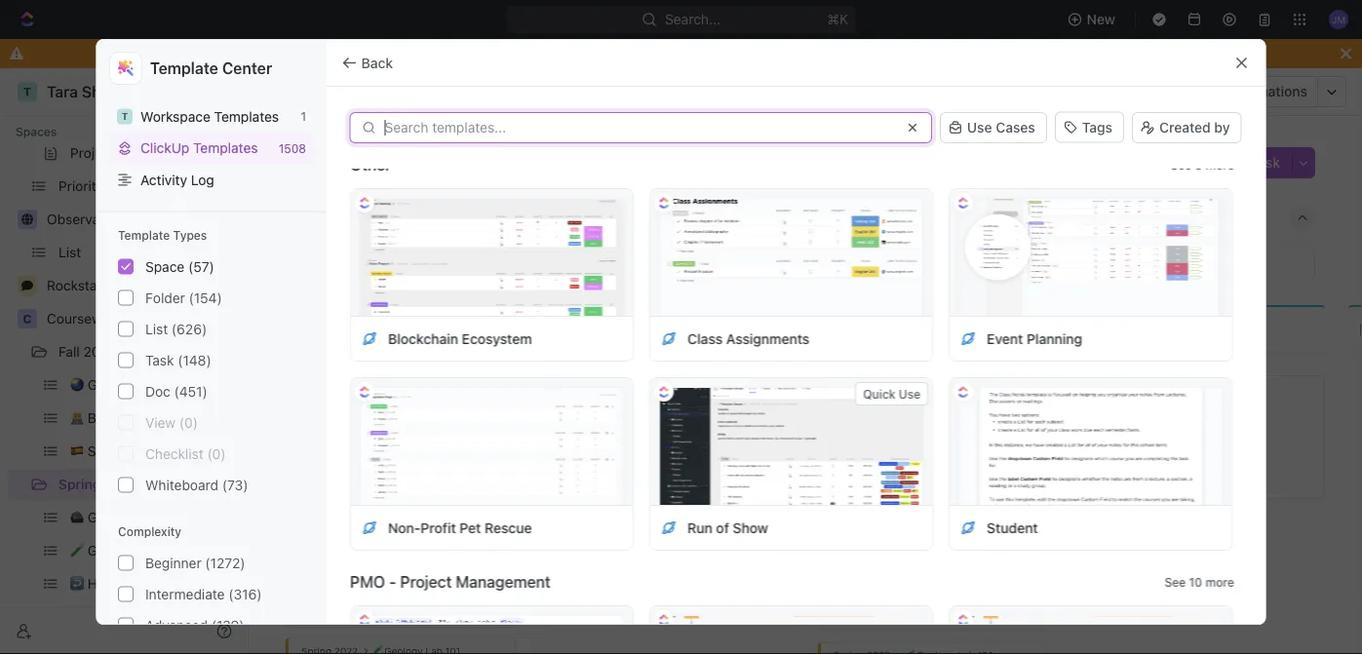 Task type: vqa. For each thing, say whether or not it's contained in the screenshot.


Task type: describe. For each thing, give the bounding box(es) containing it.
subtask down the age of exploration
[[1132, 475, 1182, 487]]

exam 1
[[301, 401, 343, 416]]

Search templates... text field
[[385, 120, 893, 136]]

0 horizontal spatial of
[[716, 520, 729, 536]]

Intermediate (316) checkbox
[[118, 587, 133, 602]]

quick use
[[863, 387, 920, 401]]

search...
[[665, 11, 721, 27]]

by
[[1215, 119, 1231, 136]]

+ add subtask for study
[[830, 470, 915, 483]]

add down 4
[[1106, 475, 1129, 487]]

2022 up complete
[[867, 383, 891, 394]]

0 horizontal spatial 102
[[420, 514, 437, 525]]

(0) for view (0)
[[179, 415, 198, 431]]

subtask up 🧪 on the right
[[866, 470, 915, 483]]

intermediate (316)
[[145, 586, 261, 602]]

spring 2022 down do at the left
[[401, 83, 481, 99]]

add up what at the right
[[840, 470, 863, 483]]

the
[[1100, 406, 1123, 420]]

lab
[[958, 514, 975, 525]]

0 horizontal spatial coursework link
[[47, 303, 236, 335]]

4
[[1106, 437, 1114, 452]]

template for template types
[[118, 229, 169, 242]]

(451)
[[174, 383, 207, 399]]

1 horizontal spatial coursework link
[[260, 80, 365, 103]]

coursework, , element
[[18, 309, 37, 329]]

add down what at the right
[[840, 606, 863, 619]]

coursework for coursework /
[[285, 83, 360, 99]]

spring 2022 up complete
[[834, 383, 891, 394]]

globe image
[[21, 214, 33, 225]]

search button
[[1028, 205, 1104, 232]]

cases
[[996, 119, 1036, 136]]

/
[[369, 83, 373, 99]]

created
[[1160, 119, 1211, 136]]

automations button
[[1217, 77, 1318, 106]]

↩️ for guide!
[[904, 383, 914, 394]]

space (57)
[[145, 259, 214, 275]]

Beginner (1272) checkbox
[[118, 556, 133, 571]]

run
[[687, 520, 712, 536]]

use cases button
[[940, 110, 1047, 145]]

2022 left 🪨
[[334, 383, 358, 394]]

customize
[[1197, 210, 1265, 226]]

📑
[[835, 323, 846, 335]]

template types
[[118, 229, 207, 242]]

blockchain ecosystem
[[388, 331, 532, 347]]

2022 up the "age"
[[1133, 383, 1157, 394]]

browser
[[621, 45, 674, 61]]

hide inside dropdown button
[[1132, 210, 1162, 226]]

list by assignment type link
[[473, 205, 635, 232]]

1 vertical spatial task
[[145, 352, 174, 368]]

🧪  geology lab 101
[[904, 514, 993, 525]]

planning
[[1027, 331, 1082, 347]]

🪨 geology 101
[[371, 383, 441, 394]]

(626)
[[171, 321, 206, 337]]

spring inside 'sidebar' navigation
[[59, 477, 101, 493]]

enable
[[778, 45, 821, 61]]

overview link
[[317, 205, 381, 232]]

history for of
[[1183, 383, 1216, 394]]

list for list by assignment type
[[477, 210, 500, 226]]

use cases button
[[940, 112, 1047, 143]]

board link
[[671, 205, 714, 232]]

new button
[[1060, 4, 1128, 35]]

see 10 more button
[[1157, 571, 1242, 594]]

management
[[455, 573, 550, 592]]

activity log
[[140, 172, 214, 188]]

what
[[834, 537, 865, 552]]

pet
[[459, 520, 481, 536]]

tags
[[1083, 119, 1113, 135]]

log
[[191, 172, 214, 188]]

1 horizontal spatial of
[[1152, 406, 1163, 420]]

do
[[475, 45, 493, 61]]

geology for 101
[[384, 383, 423, 394]]

this
[[864, 45, 888, 61]]

1 horizontal spatial 1
[[337, 401, 343, 416]]

created by button
[[1132, 112, 1242, 143]]

do you want to enable browser notifications? enable hide this
[[475, 45, 888, 61]]

quick use button
[[855, 382, 928, 406]]

0 horizontal spatial hide
[[831, 45, 861, 61]]

center
[[222, 59, 272, 78]]

geology for lab
[[917, 514, 956, 525]]

templates for clickup templates
[[193, 140, 258, 156]]

folder (154)
[[145, 290, 222, 306]]

your
[[908, 537, 934, 552]]

workspace
[[140, 108, 210, 124]]

🪨
[[371, 383, 382, 394]]

0 horizontal spatial 101
[[426, 383, 441, 394]]

sidebar navigation
[[0, 68, 249, 655]]

10
[[1189, 576, 1202, 589]]

add down exam 1
[[307, 470, 330, 483]]

assignments
[[726, 331, 809, 347]]

to
[[558, 45, 571, 61]]

(316)
[[228, 586, 261, 602]]

↩️ for of
[[1170, 383, 1181, 394]]

types
[[173, 229, 207, 242]]

task inside button
[[1251, 155, 1281, 171]]

0 vertical spatial exam
[[317, 323, 345, 335]]

pmo - project management
[[350, 573, 550, 592]]

view (0)
[[145, 415, 198, 431]]

spring 2022 up the pmo
[[301, 514, 358, 525]]

space
[[145, 259, 184, 275]]

1 vertical spatial spring 2022 link
[[59, 469, 185, 500]]

complete study guide!
[[834, 401, 968, 416]]

(154)
[[188, 290, 222, 306]]

clickup
[[140, 140, 189, 156]]

spring 2022 up exam 1
[[301, 383, 358, 394]]

board
[[675, 210, 714, 226]]

list link
[[413, 205, 441, 232]]

add inside button
[[1222, 155, 1248, 171]]

tags button
[[1055, 111, 1125, 143]]

subtask down rocks on the bottom
[[866, 606, 915, 619]]

back
[[361, 55, 393, 71]]

history for guide!
[[917, 383, 950, 394]]

hide button
[[1043, 254, 1085, 278]]

study
[[894, 401, 927, 416]]

back button
[[334, 47, 405, 79]]

rocks
[[869, 537, 904, 552]]

2022 left non-
[[334, 514, 358, 525]]



Task type: locate. For each thing, give the bounding box(es) containing it.
history up guide! in the right bottom of the page
[[917, 383, 950, 394]]

use inside button
[[899, 387, 920, 401]]

add task
[[1222, 155, 1281, 171]]

🧪
[[904, 514, 914, 525]]

(0) right view
[[179, 415, 198, 431]]

1 horizontal spatial 101
[[978, 514, 993, 525]]

1 horizontal spatial geology
[[917, 514, 956, 525]]

template
[[150, 59, 218, 78], [118, 229, 169, 242]]

1 horizontal spatial ↩️ history 102
[[904, 383, 969, 394]]

2022 down do at the left
[[447, 83, 481, 99]]

paper
[[1115, 323, 1146, 335]]

0 vertical spatial hide
[[831, 45, 861, 61]]

2 vertical spatial 1
[[337, 401, 343, 416]]

spring 2022 up complexity
[[59, 477, 138, 493]]

list (626)
[[145, 321, 206, 337]]

history left profit
[[384, 514, 418, 525]]

history
[[917, 383, 950, 394], [1183, 383, 1216, 394], [384, 514, 418, 525]]

search
[[1054, 210, 1099, 226]]

+ add subtask for age
[[1096, 475, 1182, 487]]

1 down the 💯 exam
[[337, 401, 343, 416]]

student
[[987, 520, 1038, 536]]

coursework for coursework
[[47, 311, 122, 327]]

list for list
[[417, 210, 441, 226]]

templates up activity log button
[[193, 140, 258, 156]]

+ down what at the right
[[830, 606, 837, 619]]

(148)
[[177, 352, 211, 368]]

2 horizontal spatial 102
[[1219, 383, 1236, 394]]

0 vertical spatial add subtask
[[307, 470, 383, 483]]

templates
[[214, 108, 279, 124], [193, 140, 258, 156]]

1 horizontal spatial list
[[417, 210, 441, 226]]

exam left non-
[[301, 533, 333, 547]]

+ add subtask up 🧪 on the right
[[830, 470, 915, 483]]

2 horizontal spatial ↩️
[[1170, 383, 1181, 394]]

list inside list by assignment type link
[[477, 210, 500, 226]]

102 up exploration
[[1219, 383, 1236, 394]]

1 horizontal spatial use
[[968, 119, 993, 136]]

assignment right 📑
[[849, 323, 912, 335]]

observatory link
[[47, 204, 236, 235]]

list by assignment type
[[477, 210, 635, 226]]

list down folder
[[145, 321, 167, 337]]

2 vertical spatial hide
[[1051, 259, 1077, 273]]

coursework inside 'sidebar' navigation
[[47, 311, 122, 327]]

what rocks your world?
[[834, 537, 979, 552]]

activity
[[140, 172, 187, 188]]

list inside list link
[[417, 210, 441, 226]]

share
[[1159, 83, 1196, 99]]

1 vertical spatial template
[[118, 229, 169, 242]]

↩️ history 102 up -
[[371, 514, 437, 525]]

-
[[389, 573, 396, 592]]

exam right 💯
[[317, 323, 345, 335]]

coursework link left /
[[260, 80, 365, 103]]

hide right search
[[1132, 210, 1162, 226]]

advanced (129)
[[145, 618, 244, 634]]

list left by
[[477, 210, 500, 226]]

template for template center
[[150, 59, 218, 78]]

coursework left /
[[285, 83, 360, 99]]

overview
[[321, 210, 381, 226]]

checklist
[[145, 446, 203, 462]]

enable
[[575, 45, 618, 61]]

1 vertical spatial assignment
[[849, 323, 912, 335]]

subtask down the pmo
[[334, 602, 383, 614]]

102 for guide!
[[953, 383, 969, 394]]

0 vertical spatial coursework
[[285, 83, 360, 99]]

spring 2022 up overview
[[296, 146, 456, 178]]

spring 2022 up the "age"
[[1100, 383, 1157, 394]]

whiteboard (73)
[[145, 477, 248, 493]]

2 vertical spatial exam
[[301, 533, 333, 547]]

class assignments
[[687, 331, 809, 347]]

spring 2022 link right /
[[377, 80, 485, 103]]

+ for the age of exploration
[[1096, 475, 1103, 487]]

1 vertical spatial of
[[716, 520, 729, 536]]

102 left pet
[[420, 514, 437, 525]]

0 horizontal spatial use
[[899, 387, 920, 401]]

↩️ history 102 up guide! in the right bottom of the page
[[904, 383, 969, 394]]

0 vertical spatial 1
[[300, 109, 306, 123]]

want
[[523, 45, 554, 61]]

assignment right by
[[524, 210, 600, 226]]

exam for exam 1
[[301, 401, 333, 416]]

0 horizontal spatial ↩️ history 102
[[371, 514, 437, 525]]

↩️ history 102 up exploration
[[1170, 383, 1236, 394]]

1 up 1508
[[300, 109, 306, 123]]

0 vertical spatial of
[[1152, 406, 1163, 420]]

1 add subtask from the top
[[307, 470, 383, 483]]

+ for complete study guide!
[[830, 470, 837, 483]]

templates for workspace templates
[[214, 108, 279, 124]]

guide!
[[931, 401, 968, 416]]

add subtask down the pmo
[[307, 602, 383, 614]]

0 vertical spatial coursework link
[[260, 80, 365, 103]]

spring 2022 link
[[377, 80, 485, 103], [59, 469, 185, 500]]

1 vertical spatial coursework link
[[47, 303, 236, 335]]

pmo
[[350, 573, 385, 592]]

1 horizontal spatial spring 2022 link
[[377, 80, 485, 103]]

advanced
[[145, 618, 207, 634]]

geology right 🪨
[[384, 383, 423, 394]]

None checkbox
[[118, 259, 133, 275], [118, 290, 133, 306], [118, 321, 133, 337], [118, 353, 133, 368], [118, 415, 133, 431], [118, 478, 133, 493], [118, 259, 133, 275], [118, 290, 133, 306], [118, 321, 133, 337], [118, 353, 133, 368], [118, 415, 133, 431], [118, 478, 133, 493]]

event planning
[[987, 331, 1082, 347]]

(1272)
[[205, 555, 245, 571]]

created by
[[1160, 119, 1231, 136]]

add subtask for 🪨 geology 101
[[307, 470, 383, 483]]

list right overview
[[417, 210, 441, 226]]

task up doc
[[145, 352, 174, 368]]

profit
[[420, 520, 456, 536]]

hide inside button
[[1051, 259, 1077, 273]]

0 horizontal spatial (0)
[[179, 415, 198, 431]]

complete
[[834, 401, 891, 416]]

0 vertical spatial assignment
[[524, 210, 600, 226]]

1 vertical spatial templates
[[193, 140, 258, 156]]

0 vertical spatial task
[[1251, 155, 1281, 171]]

geology right 🧪 on the right
[[917, 514, 956, 525]]

world?
[[938, 537, 979, 552]]

102 for of
[[1219, 383, 1236, 394]]

1 vertical spatial coursework
[[47, 311, 122, 327]]

subtask down exam 1
[[334, 470, 383, 483]]

see 10 more
[[1165, 576, 1234, 589]]

use up study
[[899, 387, 920, 401]]

↩️
[[904, 383, 914, 394], [1170, 383, 1181, 394], [371, 514, 382, 525]]

whiteboard
[[145, 477, 218, 493]]

add right the (316)
[[307, 602, 330, 614]]

templates down "center"
[[214, 108, 279, 124]]

activity log button
[[109, 164, 314, 196]]

2 horizontal spatial hide
[[1132, 210, 1162, 226]]

0 horizontal spatial spring 2022 link
[[59, 469, 185, 500]]

2 horizontal spatial ↩️ history 102
[[1170, 383, 1236, 394]]

0 vertical spatial 101
[[426, 383, 441, 394]]

age
[[1126, 406, 1148, 420]]

assignees button
[[827, 254, 918, 278]]

task up the customize
[[1251, 155, 1281, 171]]

0 vertical spatial (0)
[[179, 415, 198, 431]]

add subtask down exam 1
[[307, 470, 383, 483]]

102
[[953, 383, 969, 394], [1219, 383, 1236, 394], [420, 514, 437, 525]]

checklist (0)
[[145, 446, 225, 462]]

use inside button
[[968, 119, 993, 136]]

1 horizontal spatial ↩️
[[904, 383, 914, 394]]

task (148)
[[145, 352, 211, 368]]

(57)
[[188, 259, 214, 275]]

(0) for checklist (0)
[[207, 446, 225, 462]]

coursework /
[[285, 83, 373, 99]]

↩️ up study
[[904, 383, 914, 394]]

beginner (1272)
[[145, 555, 245, 571]]

1 horizontal spatial hide
[[1051, 259, 1077, 273]]

0 horizontal spatial assignment
[[524, 210, 600, 226]]

use cases
[[968, 119, 1036, 136]]

show
[[733, 520, 768, 536]]

0 vertical spatial use
[[968, 119, 993, 136]]

add down by
[[1222, 155, 1248, 171]]

1 vertical spatial 1
[[1175, 323, 1181, 336]]

0 horizontal spatial geology
[[384, 383, 423, 394]]

(0) up (73)
[[207, 446, 225, 462]]

(0)
[[179, 415, 198, 431], [207, 446, 225, 462]]

add subtask for ↩️ history 102
[[307, 602, 383, 614]]

of right run
[[716, 520, 729, 536]]

0 horizontal spatial coursework
[[47, 311, 122, 327]]

template up space
[[118, 229, 169, 242]]

101 right lab
[[978, 514, 993, 525]]

1 vertical spatial (0)
[[207, 446, 225, 462]]

1 horizontal spatial (0)
[[207, 446, 225, 462]]

assignment
[[524, 210, 600, 226], [849, 323, 912, 335]]

None checkbox
[[118, 384, 133, 399], [118, 446, 133, 462], [118, 384, 133, 399], [118, 446, 133, 462]]

list for list (626)
[[145, 321, 167, 337]]

spaces
[[16, 125, 57, 139]]

hide left this
[[831, 45, 861, 61]]

↩️ history 102 for guide!
[[904, 383, 969, 394]]

new
[[1087, 11, 1116, 27]]

1 vertical spatial 101
[[978, 514, 993, 525]]

0 horizontal spatial ↩️
[[371, 514, 382, 525]]

0 vertical spatial templates
[[214, 108, 279, 124]]

↩️ up the age of exploration
[[1170, 383, 1181, 394]]

quick
[[863, 387, 895, 401]]

0 horizontal spatial history
[[384, 514, 418, 525]]

2 horizontal spatial list
[[477, 210, 500, 226]]

1 horizontal spatial coursework
[[285, 83, 360, 99]]

hide button
[[1108, 205, 1167, 232]]

+ down the
[[1096, 475, 1103, 487]]

observatory
[[47, 211, 125, 227]]

subtask
[[334, 470, 383, 483], [866, 470, 915, 483], [1132, 475, 1182, 487], [334, 602, 383, 614], [866, 606, 915, 619]]

project
[[400, 573, 451, 592]]

1 vertical spatial hide
[[1132, 210, 1162, 226]]

↩️ left non-
[[371, 514, 382, 525]]

1 vertical spatial add subtask
[[307, 602, 383, 614]]

0 horizontal spatial task
[[145, 352, 174, 368]]

of right the "age"
[[1152, 406, 1163, 420]]

tara shultz's workspace, , element
[[117, 109, 132, 124]]

1 vertical spatial exam
[[301, 401, 333, 416]]

t
[[121, 111, 128, 122]]

↩️ history 102 for of
[[1170, 383, 1236, 394]]

1 vertical spatial geology
[[917, 514, 956, 525]]

1 vertical spatial use
[[899, 387, 920, 401]]

+ add subtask down 4
[[1096, 475, 1182, 487]]

coursework up fall 2021
[[47, 311, 122, 327]]

template up workspace
[[150, 59, 218, 78]]

2022 up list link
[[383, 146, 450, 178]]

0 horizontal spatial 1
[[300, 109, 306, 123]]

use left cases
[[968, 119, 993, 136]]

1 horizontal spatial 102
[[953, 383, 969, 394]]

rescue
[[484, 520, 532, 536]]

c
[[23, 312, 32, 326]]

(129)
[[211, 618, 244, 634]]

2 horizontal spatial 1
[[1175, 323, 1181, 336]]

template center
[[150, 59, 272, 78]]

coursework link up fall 2021 link
[[47, 303, 236, 335]]

add task button
[[1210, 147, 1292, 179]]

spring 2022
[[401, 83, 481, 99], [296, 146, 456, 178], [301, 383, 358, 394], [834, 383, 891, 394], [1100, 383, 1157, 394], [59, 477, 138, 493], [301, 514, 358, 525]]

ecosystem
[[462, 331, 532, 347]]

2022 inside 'sidebar' navigation
[[104, 477, 138, 493]]

102 up guide! in the right bottom of the page
[[953, 383, 969, 394]]

assignment inside list by assignment type link
[[524, 210, 600, 226]]

101 down blockchain
[[426, 383, 441, 394]]

2022 up complexity
[[104, 477, 138, 493]]

0 vertical spatial geology
[[384, 383, 423, 394]]

fall
[[59, 344, 80, 360]]

complexity
[[118, 525, 181, 539]]

0 horizontal spatial list
[[145, 321, 167, 337]]

the age of exploration
[[1100, 406, 1233, 420]]

fall 2021 link
[[59, 337, 185, 368]]

1 horizontal spatial history
[[917, 383, 950, 394]]

doc
[[145, 383, 170, 399]]

1 right paper
[[1175, 323, 1181, 336]]

+ up what at the right
[[830, 470, 837, 483]]

exam
[[317, 323, 345, 335], [301, 401, 333, 416], [301, 533, 333, 547]]

more
[[1206, 576, 1234, 589]]

exam for exam
[[301, 533, 333, 547]]

2 horizontal spatial history
[[1183, 383, 1216, 394]]

2 add subtask from the top
[[307, 602, 383, 614]]

intermediate
[[145, 586, 224, 602]]

spring 2022 link up complexity
[[59, 469, 185, 500]]

event
[[987, 331, 1023, 347]]

2021
[[83, 344, 114, 360]]

+
[[830, 470, 837, 483], [1096, 475, 1103, 487], [830, 606, 837, 619]]

hide down search button
[[1051, 259, 1077, 273]]

+ add subtask down rocks on the bottom
[[830, 606, 915, 619]]

0 vertical spatial spring 2022 link
[[377, 80, 485, 103]]

run of show
[[687, 520, 768, 536]]

0 vertical spatial template
[[150, 59, 218, 78]]

1 horizontal spatial task
[[1251, 155, 1281, 171]]

spring 2022 inside 'sidebar' navigation
[[59, 477, 138, 493]]

history up exploration
[[1183, 383, 1216, 394]]

add
[[1222, 155, 1248, 171], [307, 470, 330, 483], [840, 470, 863, 483], [1106, 475, 1129, 487], [307, 602, 330, 614], [840, 606, 863, 619]]

Search tasks... text field
[[1120, 251, 1315, 280]]

clickup templates
[[140, 140, 258, 156]]

exam down the 💯 exam
[[301, 401, 333, 416]]

💯
[[302, 323, 314, 335]]

1 horizontal spatial assignment
[[849, 323, 912, 335]]



